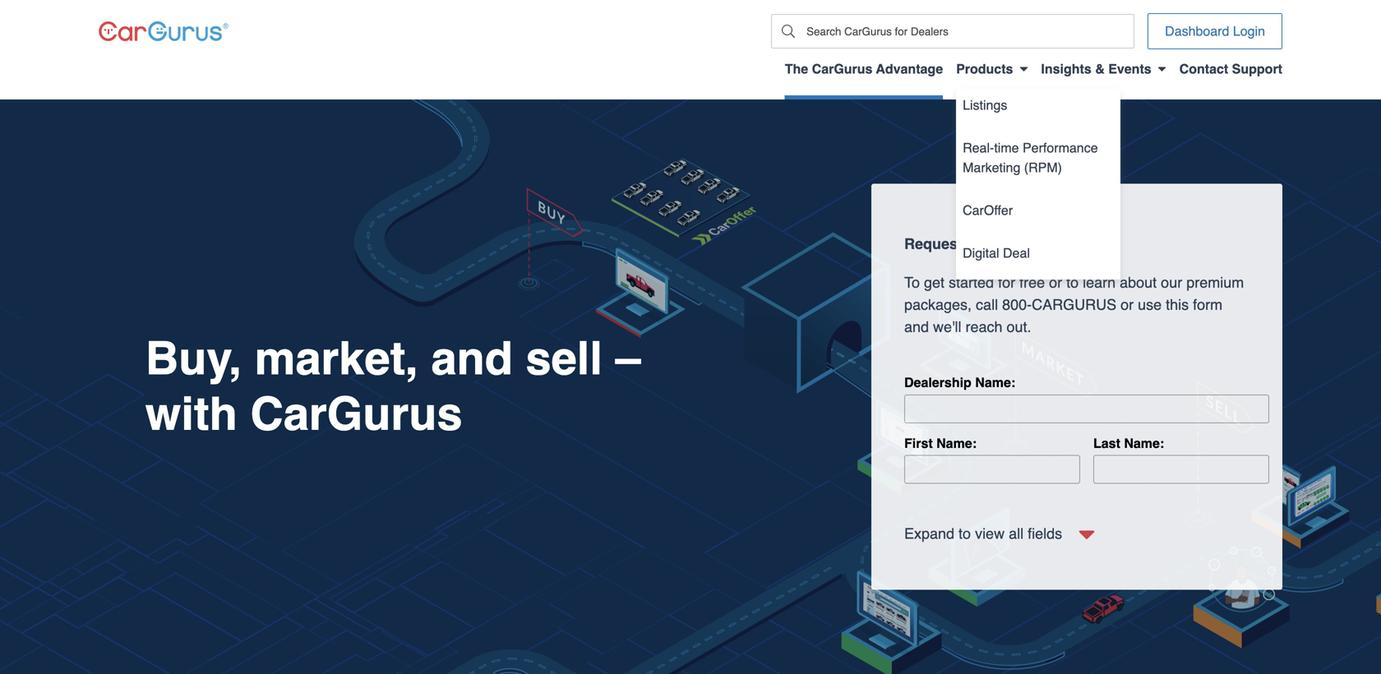 Task type: describe. For each thing, give the bounding box(es) containing it.
performance
[[1023, 140, 1099, 155]]

real-time performance marketing (rpm)
[[963, 140, 1099, 175]]

first name:
[[905, 436, 977, 451]]

digital deal
[[963, 246, 1031, 261]]

cargurus inside buy, market, and sell – with cargurus
[[250, 388, 463, 441]]

learn
[[1083, 274, 1116, 291]]

800-
[[1003, 296, 1032, 313]]

contact support
[[1180, 61, 1283, 76]]

buy,
[[145, 332, 242, 386]]

demo
[[980, 236, 1019, 252]]

market,
[[255, 332, 419, 386]]

login
[[1234, 23, 1266, 39]]

caret down image for insights & events
[[1159, 62, 1167, 75]]

dealership
[[905, 375, 972, 390]]

real-time performance marketing (rpm) link
[[963, 138, 1115, 188]]

reach
[[966, 319, 1003, 336]]

search image
[[782, 25, 796, 38]]

to
[[905, 274, 920, 291]]

digital deal link
[[963, 243, 1115, 273]]

–
[[616, 332, 641, 386]]

events
[[1109, 61, 1152, 76]]

1 horizontal spatial or
[[1121, 296, 1134, 313]]

out.
[[1007, 319, 1032, 336]]

expand to view all fields button
[[905, 521, 1096, 547]]

Last Name: text field
[[1094, 455, 1270, 484]]

get
[[925, 274, 945, 291]]

1 horizontal spatial cargurus
[[812, 61, 873, 76]]

0 vertical spatial or
[[1050, 274, 1063, 291]]

free
[[1020, 274, 1046, 291]]

cargurus logo link
[[99, 21, 229, 42]]

with
[[145, 388, 238, 441]]

first
[[905, 436, 933, 451]]

expand to view all fields
[[905, 526, 1063, 542]]

view
[[976, 526, 1005, 542]]

dashboard login button
[[1148, 13, 1283, 49]]

last name:
[[1094, 436, 1165, 451]]

digital
[[963, 246, 1000, 261]]

listings link
[[963, 95, 1115, 125]]

premium
[[1187, 274, 1245, 291]]

deal
[[1004, 246, 1031, 261]]

caroffer
[[963, 203, 1014, 218]]

insights & events
[[1042, 61, 1152, 76]]

all
[[1009, 526, 1024, 542]]

request a demo
[[905, 236, 1019, 252]]

name: for dealership name:
[[976, 375, 1016, 390]]

last
[[1094, 436, 1121, 451]]

listings
[[963, 97, 1008, 113]]

sell
[[526, 332, 603, 386]]



Task type: vqa. For each thing, say whether or not it's contained in the screenshot.
In
no



Task type: locate. For each thing, give the bounding box(es) containing it.
caret down image right the products
[[1020, 62, 1029, 75]]

or left use
[[1121, 296, 1134, 313]]

0 horizontal spatial cargurus
[[250, 388, 463, 441]]

insights
[[1042, 61, 1092, 76]]

caroffer link
[[963, 201, 1115, 230]]

name: for first name:
[[937, 436, 977, 451]]

Search CarGurus for Dealers search field
[[805, 15, 1134, 48]]

buy, market, and sell – with cargurus
[[145, 332, 641, 441]]

request
[[905, 236, 963, 252]]

cargurus right 'the'
[[812, 61, 873, 76]]

contact support link
[[1180, 61, 1283, 86]]

expand
[[905, 526, 955, 542]]

0 horizontal spatial caret down image
[[1020, 62, 1029, 75]]

caret down image
[[1020, 62, 1029, 75], [1159, 62, 1167, 75]]

and inside to get started for free or to learn about our premium packages, call 800-cargurus or use this form and we'll reach out.
[[905, 319, 930, 336]]

1 horizontal spatial and
[[905, 319, 930, 336]]

name: right 'last'
[[1125, 436, 1165, 451]]

name: right the first
[[937, 436, 977, 451]]

we'll
[[934, 319, 962, 336]]

1 vertical spatial to
[[959, 526, 971, 542]]

0 horizontal spatial and
[[431, 332, 513, 386]]

1 caret down image from the left
[[1020, 62, 1029, 75]]

dashboard
[[1166, 23, 1230, 39]]

0 horizontal spatial or
[[1050, 274, 1063, 291]]

to get started for free or to learn about our premium packages, call 800-cargurus or use this form and we'll reach out.
[[905, 274, 1245, 336]]

cargurus logo image
[[99, 21, 229, 42]]

&
[[1096, 61, 1105, 76]]

and inside buy, market, and sell – with cargurus
[[431, 332, 513, 386]]

or
[[1050, 274, 1063, 291], [1121, 296, 1134, 313]]

caret down image right events
[[1159, 62, 1167, 75]]

marketing
[[963, 160, 1021, 175]]

1 vertical spatial cargurus
[[250, 388, 463, 441]]

First Name: text field
[[905, 455, 1081, 484]]

about
[[1120, 274, 1157, 291]]

call
[[976, 296, 999, 313]]

contact
[[1180, 61, 1229, 76]]

1 horizontal spatial caret down image
[[1159, 62, 1167, 75]]

and
[[905, 319, 930, 336], [431, 332, 513, 386]]

started
[[949, 274, 995, 291]]

Dealership Name: text field
[[905, 395, 1270, 424]]

0 vertical spatial to
[[1067, 274, 1079, 291]]

or right free
[[1050, 274, 1063, 291]]

to up cargurus on the right top
[[1067, 274, 1079, 291]]

name:
[[976, 375, 1016, 390], [937, 436, 977, 451], [1125, 436, 1165, 451]]

products
[[957, 61, 1014, 76]]

fields
[[1028, 526, 1063, 542]]

form
[[1194, 296, 1223, 313]]

caret down image for products
[[1020, 62, 1029, 75]]

for
[[999, 274, 1016, 291]]

cargurus
[[812, 61, 873, 76], [250, 388, 463, 441]]

to inside button
[[959, 526, 971, 542]]

advantage
[[877, 61, 944, 76]]

to
[[1067, 274, 1079, 291], [959, 526, 971, 542]]

real-
[[963, 140, 995, 155]]

0 vertical spatial cargurus
[[812, 61, 873, 76]]

dashboard login
[[1166, 23, 1266, 39]]

dealership name:
[[905, 375, 1016, 390]]

the cargurus advantage link
[[785, 61, 944, 86]]

the cargurus advantage
[[785, 61, 944, 76]]

1 horizontal spatial to
[[1067, 274, 1079, 291]]

cargurus down "market,"
[[250, 388, 463, 441]]

to left view
[[959, 526, 971, 542]]

this
[[1166, 296, 1190, 313]]

0 horizontal spatial to
[[959, 526, 971, 542]]

support
[[1233, 61, 1283, 76]]

time
[[995, 140, 1020, 155]]

our
[[1162, 274, 1183, 291]]

packages,
[[905, 296, 972, 313]]

cargurus
[[1032, 296, 1117, 313]]

the
[[785, 61, 809, 76]]

name: down reach
[[976, 375, 1016, 390]]

use
[[1139, 296, 1162, 313]]

2 caret down image from the left
[[1159, 62, 1167, 75]]

name: for last name:
[[1125, 436, 1165, 451]]

1 vertical spatial or
[[1121, 296, 1134, 313]]

a
[[967, 236, 976, 252]]

(rpm)
[[1025, 160, 1063, 175]]

to inside to get started for free or to learn about our premium packages, call 800-cargurus or use this form and we'll reach out.
[[1067, 274, 1079, 291]]



